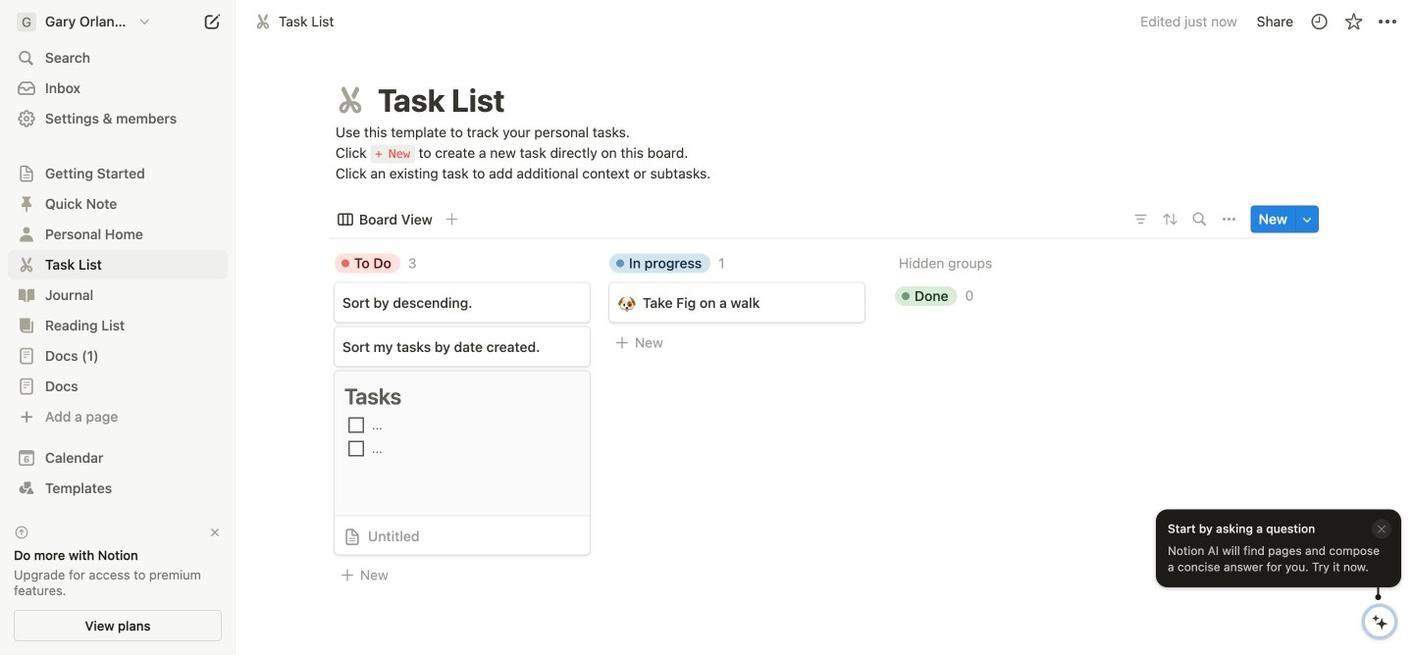 Task type: locate. For each thing, give the bounding box(es) containing it.
change page icon image
[[333, 82, 368, 118]]

1 open image from the top
[[21, 229, 32, 240]]

1 vertical spatial open image
[[21, 198, 32, 210]]

new page image
[[200, 10, 224, 33]]

tab
[[330, 205, 440, 233]]

🐶 image
[[618, 292, 636, 315]]

0 vertical spatial open image
[[21, 168, 32, 180]]

favorite image
[[1344, 12, 1363, 31]]

filter image
[[1133, 211, 1149, 227]]

3 open image from the top
[[21, 320, 32, 332]]

tab list
[[330, 200, 1127, 239]]

g image
[[17, 12, 36, 32]]

updates image
[[1310, 12, 1329, 31]]

open image
[[21, 168, 32, 180], [21, 198, 32, 210], [21, 320, 32, 332]]

2 vertical spatial open image
[[21, 320, 32, 332]]

search image
[[1193, 212, 1207, 226]]

sort image
[[1160, 209, 1181, 230]]

open image
[[21, 229, 32, 240], [21, 259, 32, 271], [21, 289, 32, 301], [21, 350, 32, 362], [21, 381, 32, 393]]



Task type: vqa. For each thing, say whether or not it's contained in the screenshot.
Open icon
yes



Task type: describe. For each thing, give the bounding box(es) containing it.
2 open image from the top
[[21, 259, 32, 271]]

dismiss image
[[208, 526, 222, 540]]

2 open image from the top
[[21, 198, 32, 210]]

4 open image from the top
[[21, 350, 32, 362]]

1 open image from the top
[[21, 168, 32, 180]]

add view image
[[445, 212, 459, 226]]

5 open image from the top
[[21, 381, 32, 393]]

close tooltip image
[[1376, 522, 1388, 536]]

3 open image from the top
[[21, 289, 32, 301]]



